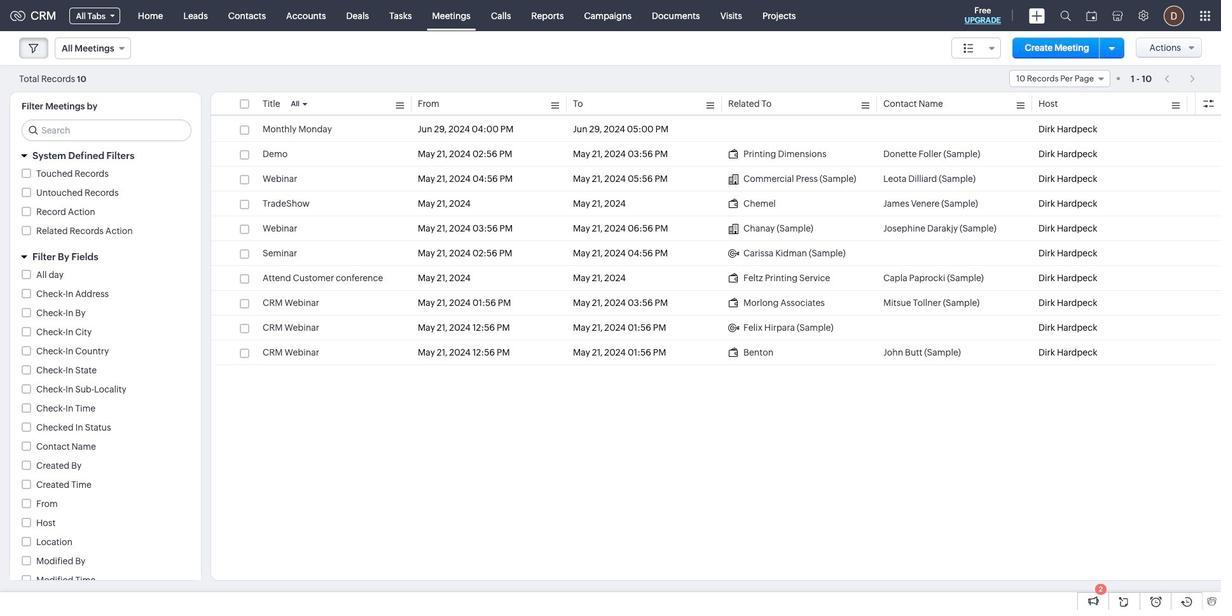 Task type: describe. For each thing, give the bounding box(es) containing it.
profile element
[[1157, 0, 1192, 31]]

create menu element
[[1022, 0, 1053, 31]]

search image
[[1061, 10, 1071, 21]]

create menu image
[[1029, 8, 1045, 23]]

size image
[[964, 43, 974, 54]]



Task type: locate. For each thing, give the bounding box(es) containing it.
calendar image
[[1087, 10, 1097, 21]]

logo image
[[10, 10, 25, 21]]

none field size
[[952, 38, 1001, 59]]

Search text field
[[22, 120, 191, 141]]

row group
[[211, 117, 1221, 365]]

navigation
[[1159, 69, 1202, 88]]

profile image
[[1164, 5, 1185, 26]]

search element
[[1053, 0, 1079, 31]]

None field
[[61, 5, 128, 26], [55, 38, 131, 59], [952, 38, 1001, 59], [1010, 70, 1111, 87], [61, 5, 128, 26], [55, 38, 131, 59], [1010, 70, 1111, 87]]



Task type: vqa. For each thing, say whether or not it's contained in the screenshot.
row group
yes



